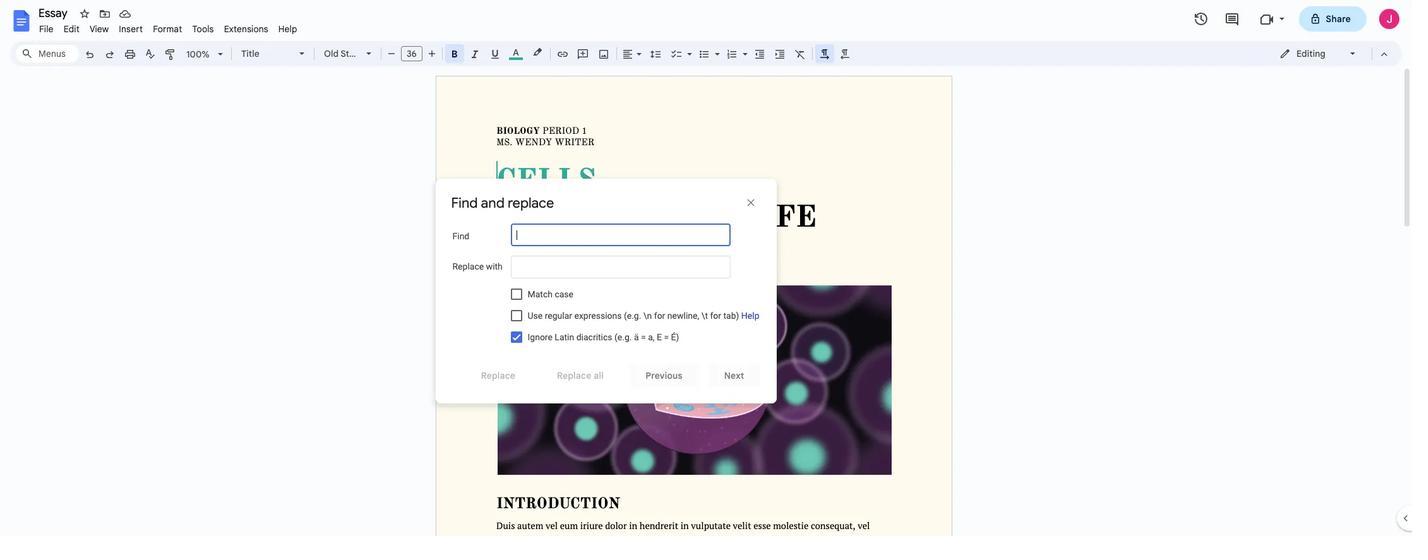 Task type: locate. For each thing, give the bounding box(es) containing it.
replace down ignore latin diacritics (e.g. ä = a, e = é) option
[[481, 370, 516, 381]]

checklist menu image
[[684, 45, 693, 50]]

next
[[725, 370, 745, 381]]

find for find and replace
[[451, 195, 478, 212]]

(e.g.
[[624, 311, 642, 321], [615, 332, 632, 342]]

(e.g. for ä
[[615, 332, 632, 342]]

menu bar containing file
[[34, 16, 302, 37]]

use regular expressions (e.g. \n for newline, \t for tab) help
[[528, 311, 760, 321]]

0 vertical spatial find
[[451, 195, 478, 212]]

Match case checkbox
[[511, 289, 522, 300]]

help inside find and replace dialog
[[742, 311, 760, 321]]

0 vertical spatial help
[[279, 23, 297, 35]]

for
[[654, 311, 666, 321], [711, 311, 722, 321]]

(e.g. left \n
[[624, 311, 642, 321]]

menu bar
[[34, 16, 302, 37]]

=
[[641, 332, 646, 342], [664, 332, 669, 342]]

0 horizontal spatial =
[[641, 332, 646, 342]]

0 horizontal spatial help
[[279, 23, 297, 35]]

1 vertical spatial find
[[453, 231, 470, 241]]

view menu item
[[85, 21, 114, 37]]

menu bar inside menu bar banner
[[34, 16, 302, 37]]

format menu item
[[148, 21, 187, 37]]

Font size field
[[401, 46, 428, 62]]

= right ä
[[641, 332, 646, 342]]

e
[[657, 332, 662, 342]]

= right e
[[664, 332, 669, 342]]

1 vertical spatial (e.g.
[[615, 332, 632, 342]]

replace left all
[[557, 370, 592, 381]]

help right "tab)"
[[742, 311, 760, 321]]

replace button
[[466, 364, 531, 387]]

for right \n
[[654, 311, 666, 321]]

standard
[[341, 48, 379, 59]]

next button
[[709, 364, 760, 387]]

replace
[[453, 261, 484, 272], [481, 370, 516, 381], [557, 370, 592, 381]]

find inside heading
[[451, 195, 478, 212]]

edit
[[64, 23, 80, 35]]

find and replace application
[[0, 0, 1413, 536]]

Rename text field
[[34, 5, 75, 20]]

replace for replace all
[[557, 370, 592, 381]]

latin
[[555, 332, 575, 342]]

editing
[[1297, 48, 1326, 59]]

1 horizontal spatial for
[[711, 311, 722, 321]]

regular
[[545, 311, 573, 321]]

find
[[451, 195, 478, 212], [453, 231, 470, 241]]

0 vertical spatial (e.g.
[[624, 311, 642, 321]]

old standard tt
[[324, 48, 391, 59]]

find left and at the top left of the page
[[451, 195, 478, 212]]

tools menu item
[[187, 21, 219, 37]]

Replace with text field
[[511, 256, 731, 278]]

edit menu item
[[59, 21, 85, 37]]

1 for from the left
[[654, 311, 666, 321]]

1 vertical spatial help
[[742, 311, 760, 321]]

ignore latin diacritics (e.g. ä = a, e = é)
[[528, 332, 680, 342]]

1 horizontal spatial =
[[664, 332, 669, 342]]

text color image
[[509, 45, 523, 60]]

file menu item
[[34, 21, 59, 37]]

0 horizontal spatial for
[[654, 311, 666, 321]]

insert image image
[[597, 45, 611, 63]]

help menu item
[[273, 21, 302, 37]]

help
[[279, 23, 297, 35], [742, 311, 760, 321]]

None checkbox
[[511, 310, 522, 321]]

help inside menu item
[[279, 23, 297, 35]]

1 horizontal spatial help
[[742, 311, 760, 321]]

(e.g. left ä
[[615, 332, 632, 342]]

help up the styles list. title selected. "option" on the top left
[[279, 23, 297, 35]]

Zoom text field
[[183, 45, 214, 63]]

help link
[[742, 311, 760, 321]]

extensions
[[224, 23, 268, 35]]

find up replace with
[[453, 231, 470, 241]]

replace left with
[[453, 261, 484, 272]]

for right \t
[[711, 311, 722, 321]]

highlight color image
[[531, 45, 545, 60]]

share button
[[1300, 6, 1367, 32]]

and
[[481, 195, 505, 212]]



Task type: vqa. For each thing, say whether or not it's contained in the screenshot.
Replace all on the bottom
yes



Task type: describe. For each thing, give the bounding box(es) containing it.
all
[[594, 370, 604, 381]]

match case
[[528, 289, 574, 299]]

Ignore Latin diacritics (e.g. ä = a, E = É) checkbox
[[511, 331, 522, 343]]

title
[[241, 48, 260, 59]]

Find text field
[[517, 227, 708, 244]]

2 for from the left
[[711, 311, 722, 321]]

2 = from the left
[[664, 332, 669, 342]]

1 = from the left
[[641, 332, 646, 342]]

extensions menu item
[[219, 21, 273, 37]]

diacritics
[[577, 332, 613, 342]]

share
[[1327, 13, 1352, 25]]

newline,
[[668, 311, 700, 321]]

font list. old standard tt selected. option
[[324, 45, 391, 63]]

mode and view toolbar
[[1271, 41, 1395, 66]]

(e.g. for \n
[[624, 311, 642, 321]]

replace all
[[557, 370, 604, 381]]

main toolbar
[[78, 0, 856, 359]]

case
[[555, 289, 574, 299]]

expressions
[[575, 311, 622, 321]]

menu bar banner
[[0, 0, 1413, 536]]

find and replace
[[451, 195, 554, 212]]

with
[[486, 261, 503, 272]]

tools
[[192, 23, 214, 35]]

insert menu item
[[114, 21, 148, 37]]

styles list. title selected. option
[[241, 45, 292, 63]]

file
[[39, 23, 53, 35]]

insert
[[119, 23, 143, 35]]

line & paragraph spacing image
[[649, 45, 663, 63]]

view
[[90, 23, 109, 35]]

\t
[[702, 311, 708, 321]]

ignore
[[528, 332, 553, 342]]

find and replace dialog
[[436, 179, 777, 404]]

é)
[[671, 332, 680, 342]]

Star checkbox
[[76, 5, 94, 23]]

none checkbox inside find and replace dialog
[[511, 310, 522, 321]]

replace with
[[453, 261, 503, 272]]

editing button
[[1271, 44, 1367, 63]]

previous button
[[630, 364, 699, 387]]

use
[[528, 311, 543, 321]]

Zoom field
[[181, 45, 229, 64]]

previous
[[646, 370, 683, 381]]

\n
[[644, 311, 652, 321]]

Font size text field
[[402, 46, 422, 61]]

match
[[528, 289, 553, 299]]

tab)
[[724, 311, 740, 321]]

replace all button
[[542, 364, 620, 387]]

replace for replace
[[481, 370, 516, 381]]

a,
[[648, 332, 655, 342]]

old
[[324, 48, 339, 59]]

Menus field
[[16, 45, 79, 63]]

replace
[[508, 195, 554, 212]]

format
[[153, 23, 182, 35]]

tt
[[381, 48, 391, 59]]

replace for replace with
[[453, 261, 484, 272]]

bulleted list menu image
[[712, 45, 720, 50]]

find for find
[[453, 231, 470, 241]]

find and replace heading
[[451, 195, 578, 212]]

ä
[[634, 332, 639, 342]]



